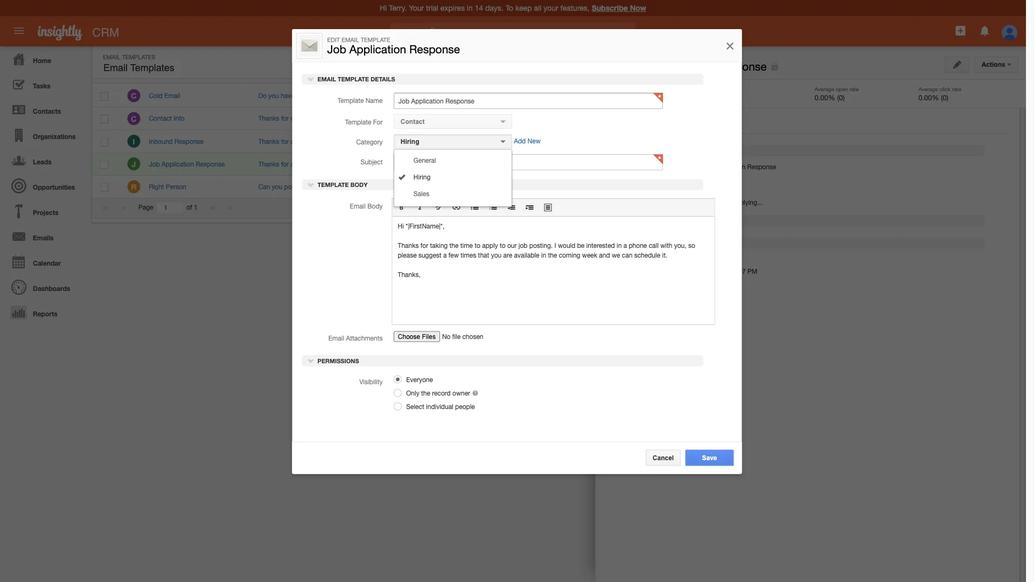 Task type: describe. For each thing, give the bounding box(es) containing it.
template inside edit email template job application response
[[361, 36, 391, 43]]

ok image
[[398, 173, 406, 181]]

tasks link
[[3, 72, 86, 97]]

c link for contact info
[[127, 112, 140, 125]]

1 horizontal spatial thanks for applying...
[[701, 199, 763, 206]]

hi *|firstname|*,
[[398, 222, 445, 229]]

information
[[661, 240, 703, 247]]

sales inside job application response dialog
[[414, 190, 430, 197]]

application inside job application response dialog
[[392, 198, 715, 325]]

sent
[[625, 86, 636, 92]]

1 horizontal spatial hiring link
[[877, 141, 903, 150]]

data processing addendum link
[[693, 254, 774, 261]]

none radio inside job application response dialog
[[394, 389, 402, 397]]

you for can
[[272, 183, 283, 190]]

call
[[649, 241, 659, 249]]

blog link
[[381, 254, 395, 261]]

1 vertical spatial template name
[[645, 163, 690, 171]]

the up few
[[450, 241, 459, 249]]

2 vertical spatial name
[[673, 163, 690, 171]]

23 for thanks for applying...
[[773, 160, 780, 168]]

sales inside i row
[[480, 138, 495, 145]]

navigation containing home
[[0, 46, 86, 325]]

1 horizontal spatial of
[[602, 254, 608, 261]]

0 vertical spatial name
[[149, 69, 167, 77]]

none file field inside job application response dialog
[[394, 330, 516, 346]]

blog
[[381, 254, 395, 261]]

for for i
[[281, 137, 289, 145]]

Search this list... text field
[[612, 54, 734, 70]]

terms
[[583, 254, 600, 261]]

coming
[[559, 251, 581, 259]]

crm
[[92, 25, 119, 39]]

calendar link
[[3, 249, 86, 274]]

3:07 for do you have time to connect?
[[782, 92, 794, 99]]

thanks for i
[[259, 137, 279, 145]]

terry for do you have time to connect?
[[368, 92, 382, 99]]

terry turtle for thanks for connecting
[[368, 115, 400, 122]]

be
[[578, 241, 585, 249]]

visibility
[[360, 378, 383, 386]]

16- for thanks for connecting
[[749, 115, 759, 122]]

hiring down contact
[[701, 187, 718, 194]]

nov- for do you have time to connect?
[[759, 92, 773, 99]]

that
[[478, 251, 490, 259]]

the right only
[[421, 389, 431, 397]]

contact button
[[394, 114, 512, 129]]

email templates button
[[101, 60, 177, 76]]

edit
[[327, 36, 340, 43]]

thanks for connecting link
[[259, 115, 323, 122]]

app for iphone app
[[560, 254, 572, 261]]

dashboards link
[[3, 274, 86, 300]]

h
[[871, 141, 875, 148]]

3:07 for thanks for connecting
[[782, 115, 794, 122]]

i link
[[127, 135, 140, 148]]

1 vertical spatial email template details
[[621, 147, 701, 154]]

2 c row from the top
[[92, 107, 862, 130]]

updated
[[665, 255, 690, 263]]

1 horizontal spatial subject
[[668, 199, 690, 206]]

pm for thanks for contacting us.
[[796, 137, 806, 145]]

right person link
[[149, 183, 192, 190]]

1
[[194, 204, 198, 211]]

body for email body
[[368, 202, 383, 210]]

data
[[693, 254, 707, 261]]

terry for thanks for applying...
[[368, 160, 382, 168]]

schedule
[[635, 251, 661, 259]]

0.00% for average open rate 0.00% (0)
[[815, 93, 836, 102]]

r link
[[127, 180, 140, 193]]

template for inside job application response dialog
[[345, 118, 383, 126]]

calendar
[[33, 259, 61, 267]]

suggest
[[419, 251, 442, 259]]

terry inside r 'row'
[[368, 183, 382, 190]]

nov- for thanks for contacting us.
[[759, 137, 773, 145]]

2 vertical spatial category
[[663, 187, 690, 194]]

1 vertical spatial a
[[444, 251, 447, 259]]

hiring button
[[394, 134, 512, 149]]

thanks down 0% cell
[[701, 199, 722, 206]]

cold email link
[[149, 92, 186, 99]]

you inside thanks for taking the time to apply to our job posting. i would be interested in a phone call with you, so please suggest a few times that you are available in the coming week and we can schedule it.
[[491, 251, 502, 259]]

0% cell
[[660, 176, 740, 198]]

iphone
[[539, 254, 559, 261]]

j row
[[92, 153, 862, 176]]

0 horizontal spatial in
[[541, 251, 547, 259]]

sales cell for i
[[469, 130, 550, 153]]

record
[[432, 389, 451, 397]]

all
[[401, 28, 410, 37]]

posting.
[[530, 241, 553, 249]]

right person
[[149, 183, 186, 190]]

created
[[748, 69, 773, 77]]

hiring right h
[[884, 142, 901, 149]]

16-nov-23
[[701, 255, 732, 263]]

for for c
[[281, 115, 289, 122]]

hiring inside button
[[401, 138, 420, 145]]

individual
[[426, 403, 454, 410]]

permissions
[[316, 357, 359, 364]]

1 vertical spatial hiring link
[[394, 170, 512, 184]]

the inside r 'row'
[[319, 183, 328, 190]]

owner
[[368, 69, 388, 77]]

r row
[[92, 176, 862, 198]]

j link
[[127, 157, 140, 170]]

privacy policy link
[[642, 254, 682, 261]]

android
[[435, 254, 458, 261]]

to up that
[[475, 241, 481, 249]]

16-nov-23 3:07 pm for do you have time to connect?
[[749, 92, 806, 99]]

api
[[405, 254, 416, 261]]

do you have time to connect?
[[259, 92, 345, 99]]

0 vertical spatial category
[[477, 69, 505, 77]]

s
[[871, 127, 875, 134]]

new inside new email template link
[[919, 58, 933, 65]]

1 c row from the top
[[92, 85, 862, 107]]

16- for thanks for contacting us.
[[749, 137, 759, 145]]

so
[[689, 241, 696, 249]]

job application response inside j row
[[149, 160, 225, 168]]

contact for contact info
[[149, 115, 172, 122]]

average for average click rate 0.00% (0)
[[919, 86, 939, 92]]

pm for do you have time to connect?
[[796, 92, 806, 99]]

0 vertical spatial sales link
[[877, 127, 902, 136]]

response inside j row
[[196, 160, 225, 168]]

iphone app link
[[529, 254, 572, 261]]

general cell
[[469, 107, 550, 130]]

thanks,
[[398, 270, 421, 278]]

our
[[508, 241, 517, 249]]

terry for thanks for contacting us.
[[368, 137, 382, 145]]

are
[[504, 251, 513, 259]]

terry turtle for thanks for contacting us.
[[368, 137, 400, 145]]

0 vertical spatial in
[[617, 241, 622, 249]]

terry turtle link for thanks for connecting
[[368, 115, 400, 122]]

additional information
[[621, 240, 703, 247]]

time inside thanks for taking the time to apply to our job posting. i would be interested in a phone call with you, so please suggest a few times that you are available in the coming week and we can schedule it.
[[461, 241, 473, 249]]

record permissions image
[[770, 60, 780, 73]]

have
[[281, 92, 295, 99]]

lead cell
[[550, 85, 660, 107]]

23 for thanks for connecting
[[773, 115, 780, 122]]

reports link
[[3, 300, 86, 325]]

created date
[[748, 69, 789, 77]]

template name inside job application response dialog
[[338, 97, 383, 104]]

job up contact
[[701, 163, 712, 171]]

new email template link
[[912, 54, 988, 70]]

all link
[[391, 23, 423, 42]]

edit email template job application response
[[327, 36, 460, 56]]

0
[[607, 93, 611, 102]]

add new link
[[514, 137, 541, 145]]

1 horizontal spatial template for
[[652, 175, 690, 183]]

c for cold email
[[131, 91, 137, 100]]

for inside job application response dialog
[[373, 118, 383, 126]]

email template categories
[[869, 98, 960, 105]]

thanks for c
[[259, 115, 279, 122]]

app for android app
[[460, 254, 472, 261]]

contact
[[703, 176, 733, 183]]

job application response down close icon
[[634, 60, 767, 73]]

email body
[[350, 202, 383, 210]]

this record will only be visible to its creator and administrators. image
[[472, 389, 479, 397]]

pm for thanks for connecting
[[796, 115, 806, 122]]

r
[[131, 182, 137, 191]]

you,
[[675, 241, 687, 249]]

sales right s
[[884, 128, 900, 135]]

16-nov-23 3:07 pm cell for do you have time to connect?
[[740, 85, 835, 107]]

3:07 for thanks for applying...
[[782, 160, 794, 168]]

can you point me to the right person? terry turtle
[[259, 183, 400, 190]]

with
[[661, 241, 673, 249]]

projects
[[33, 209, 59, 216]]

thanks for connecting
[[259, 115, 323, 122]]

application inside edit email template job application response
[[350, 43, 406, 56]]

few
[[449, 251, 459, 259]]

add new
[[514, 137, 541, 145]]

to inside the c row
[[311, 92, 316, 99]]

home
[[33, 57, 51, 64]]

16-nov-23 3:07 pm cell for thanks for connecting
[[740, 107, 835, 130]]

response inside edit email template job application response
[[410, 43, 460, 56]]



Task type: vqa. For each thing, say whether or not it's contained in the screenshot.
the 16- associated with Thanks for contacting us.
yes



Task type: locate. For each thing, give the bounding box(es) containing it.
16-nov-23 3:07 pm cell
[[740, 85, 835, 107], [740, 107, 835, 130], [740, 130, 835, 153], [740, 153, 835, 176]]

sales up general cell
[[480, 92, 495, 99]]

job up sent
[[634, 60, 653, 73]]

a up can
[[624, 241, 627, 249]]

row group
[[92, 85, 862, 198]]

only
[[406, 389, 420, 397]]

16- for thanks for applying...
[[749, 160, 759, 168]]

16- inside i row
[[749, 137, 759, 145]]

for left contact
[[680, 175, 690, 183]]

contacts
[[33, 107, 61, 115]]

16- inside j row
[[749, 160, 759, 168]]

1 vertical spatial templates
[[130, 62, 174, 73]]

general for general cell
[[480, 115, 502, 122]]

(0) down click on the right
[[942, 93, 949, 102]]

0 horizontal spatial thanks for applying...
[[259, 160, 321, 168]]

pm for thanks for applying...
[[796, 160, 806, 168]]

body down person?
[[368, 202, 383, 210]]

thanks up can
[[259, 160, 279, 168]]

general down hiring button
[[414, 156, 436, 164]]

1 vertical spatial in
[[541, 251, 547, 259]]

average
[[815, 86, 835, 92], [919, 86, 939, 92]]

0 horizontal spatial new
[[528, 137, 541, 145]]

2 chevron down image from the top
[[307, 181, 315, 188]]

16-nov-23 3:07 pm cell for thanks for contacting us.
[[740, 130, 835, 153]]

0 horizontal spatial contact
[[149, 115, 172, 122]]

the left right
[[319, 183, 328, 190]]

0 vertical spatial c
[[131, 91, 137, 100]]

it.
[[663, 251, 668, 259]]

terry turtle link for do you have time to connect?
[[368, 92, 400, 99]]

0 vertical spatial template name
[[338, 97, 383, 104]]

turtle inside j row
[[384, 160, 400, 168]]

thanks for applying... inside j row
[[259, 160, 321, 168]]

body
[[351, 181, 368, 188], [368, 202, 383, 210]]

terry turtle link inside r 'row'
[[368, 183, 400, 190]]

emails up the "0"
[[607, 86, 623, 92]]

1 vertical spatial you
[[272, 183, 283, 190]]

for for j
[[281, 160, 289, 168]]

1 c from the top
[[131, 91, 137, 100]]

0 vertical spatial body
[[351, 181, 368, 188]]

application containing hi *|firstname|*,
[[392, 198, 715, 325]]

0 vertical spatial general
[[480, 115, 502, 122]]

app down would
[[560, 254, 572, 261]]

for left connecting
[[281, 115, 289, 122]]

pm inside i row
[[796, 137, 806, 145]]

to inside r 'row'
[[312, 183, 317, 190]]

0 horizontal spatial details
[[371, 76, 395, 83]]

email template details up 0%
[[621, 147, 701, 154]]

2 app from the left
[[560, 254, 572, 261]]

2 sales cell from the top
[[469, 130, 550, 153]]

for inside thanks for taking the time to apply to our job posting. i would be interested in a phone call with you, so please suggest a few times that you are available in the coming week and we can schedule it.
[[421, 241, 429, 249]]

week
[[582, 251, 598, 259]]

1 terry turtle link from the top
[[368, 92, 400, 99]]

show sidebar image
[[887, 58, 895, 66]]

nov- for thanks for connecting
[[759, 115, 773, 122]]

None file field
[[394, 330, 516, 346]]

average inside average open rate 0.00% (0)
[[815, 86, 835, 92]]

1 horizontal spatial details
[[676, 147, 701, 154]]

subject up person?
[[361, 158, 383, 166]]

cold
[[149, 92, 163, 99]]

email template details inside job application response dialog
[[316, 76, 395, 83]]

thanks for applying... up point
[[259, 160, 321, 168]]

rate inside average click rate 0.00% (0)
[[953, 86, 962, 92]]

leads link
[[3, 148, 86, 173]]

16-nov-23 3:07 pm inside i row
[[749, 137, 806, 145]]

2 0.00% from the left
[[919, 93, 940, 102]]

the down posting.
[[548, 251, 557, 259]]

new
[[919, 58, 933, 65], [528, 137, 541, 145]]

1 horizontal spatial in
[[617, 241, 622, 249]]

name up cold
[[149, 69, 167, 77]]

1 horizontal spatial average
[[919, 86, 939, 92]]

cell
[[660, 85, 740, 107], [550, 107, 660, 130], [660, 107, 740, 130], [835, 107, 862, 130], [550, 130, 660, 153], [660, 130, 740, 153], [92, 153, 119, 176], [469, 153, 550, 176], [550, 153, 660, 176], [660, 153, 740, 176], [469, 176, 550, 198], [740, 176, 835, 198], [835, 176, 862, 198]]

general inside cell
[[480, 115, 502, 122]]

contact inside cell
[[558, 183, 581, 190]]

1 horizontal spatial email template details
[[621, 147, 701, 154]]

0 vertical spatial new
[[919, 58, 933, 65]]

hiring link
[[877, 141, 903, 150], [394, 170, 512, 184]]

do
[[259, 92, 267, 99]]

1 horizontal spatial rate
[[953, 86, 962, 92]]

terry turtle link for thanks for contacting us.
[[368, 137, 400, 145]]

0 horizontal spatial a
[[444, 251, 447, 259]]

turtle for thanks for applying...
[[384, 160, 400, 168]]

i inside thanks for taking the time to apply to our job posting. i would be interested in a phone call with you, so please suggest a few times that you are available in the coming week and we can schedule it.
[[555, 241, 556, 249]]

j
[[132, 160, 136, 169]]

0 horizontal spatial time
[[296, 92, 309, 99]]

actions button
[[975, 57, 1019, 73]]

menu
[[394, 153, 512, 203]]

0.00% for average click rate 0.00% (0)
[[919, 93, 940, 102]]

in
[[617, 241, 622, 249], [541, 251, 547, 259]]

leads
[[33, 158, 52, 165]]

0 horizontal spatial hiring link
[[394, 170, 512, 184]]

email template image
[[606, 52, 627, 74]]

0 vertical spatial subject
[[361, 158, 383, 166]]

5 terry turtle link from the top
[[368, 183, 400, 190]]

chevron down image up do you have time to connect? link
[[307, 75, 315, 83]]

last updated
[[651, 255, 690, 263]]

category up the information
[[663, 187, 690, 194]]

3:07
[[782, 92, 794, 99], [782, 115, 794, 122], [782, 137, 794, 145], [782, 160, 794, 168], [734, 267, 746, 275]]

you down 'apply'
[[491, 251, 502, 259]]

tasks
[[33, 82, 51, 89]]

category
[[477, 69, 505, 77], [356, 138, 383, 146], [663, 187, 690, 194]]

name inside job application response dialog
[[366, 97, 383, 104]]

you inside the c row
[[269, 92, 279, 99]]

thanks for j
[[259, 160, 279, 168]]

16-nov-23 3:07 pm for thanks for applying...
[[749, 160, 806, 168]]

0 horizontal spatial sales link
[[394, 187, 512, 201]]

person
[[166, 183, 186, 190]]

2 horizontal spatial contact
[[558, 183, 581, 190]]

subscribe now
[[592, 4, 647, 12]]

0 horizontal spatial name
[[149, 69, 167, 77]]

menu inside job application response dialog
[[394, 153, 512, 203]]

None radio
[[394, 375, 402, 383], [394, 402, 402, 410], [394, 375, 402, 383], [394, 402, 402, 410]]

(0) inside average open rate 0.00% (0)
[[838, 93, 845, 102]]

sales
[[480, 92, 495, 99], [884, 128, 900, 135], [480, 138, 495, 145], [414, 190, 430, 197]]

16- for do you have time to connect?
[[749, 92, 759, 99]]

1 average from the left
[[815, 86, 835, 92]]

1 horizontal spatial app
[[560, 254, 572, 261]]

0 horizontal spatial of
[[187, 204, 192, 211]]

contact cell
[[550, 176, 660, 198]]

navigation
[[0, 46, 86, 325]]

c link left cold
[[127, 89, 140, 102]]

to right me
[[312, 183, 317, 190]]

everyone
[[405, 376, 433, 383]]

1 horizontal spatial emails
[[607, 86, 623, 92]]

chevron down image for template name
[[307, 75, 315, 83]]

turtle inside r 'row'
[[384, 183, 400, 190]]

1 vertical spatial template for
[[652, 175, 690, 183]]

*|firstname|*,
[[406, 222, 445, 229]]

new inside job application response dialog
[[528, 137, 541, 145]]

taking
[[430, 241, 448, 249]]

c row
[[92, 85, 862, 107], [92, 107, 862, 130]]

terry turtle inside i row
[[368, 137, 400, 145]]

emails up calendar link
[[33, 234, 53, 241]]

0%
[[670, 183, 679, 190]]

turtle for thanks for contacting us.
[[384, 137, 400, 145]]

16-nov-23 3:07 pm
[[749, 92, 806, 99], [749, 115, 806, 122], [749, 137, 806, 145], [749, 160, 806, 168], [701, 267, 758, 275]]

owner
[[453, 389, 471, 397]]

1 horizontal spatial a
[[624, 241, 627, 249]]

a
[[624, 241, 627, 249], [444, 251, 447, 259]]

general for 'general' link
[[414, 156, 436, 164]]

contact inside button
[[401, 118, 425, 125]]

toolbar
[[393, 199, 715, 217]]

data processing addendum
[[693, 254, 774, 261]]

in down posting.
[[541, 251, 547, 259]]

c link for cold email
[[127, 89, 140, 102]]

in up we
[[617, 241, 622, 249]]

name up 0%
[[673, 163, 690, 171]]

rate inside average open rate 0.00% (0)
[[850, 86, 859, 92]]

1 vertical spatial body
[[368, 202, 383, 210]]

0 vertical spatial email template details
[[316, 76, 395, 83]]

app right few
[[460, 254, 472, 261]]

chevron down image right point
[[307, 181, 315, 188]]

response inside i row
[[175, 137, 204, 145]]

16-nov-23 3:07 pm cell for thanks for applying...
[[740, 153, 835, 176]]

thanks up 'please' at the top of page
[[398, 241, 419, 249]]

c row up contact button
[[92, 85, 862, 107]]

1 vertical spatial thanks for applying...
[[701, 199, 763, 206]]

emails for emails
[[33, 234, 53, 241]]

rate right click on the right
[[953, 86, 962, 92]]

to left our
[[500, 241, 506, 249]]

thanks up "thanks for applying..." link
[[259, 137, 279, 145]]

sales up hi *|firstname|*,
[[414, 190, 430, 197]]

1 sales cell from the top
[[469, 85, 550, 107]]

4 16-nov-23 3:07 pm cell from the top
[[740, 153, 835, 176]]

0 vertical spatial template for
[[345, 118, 383, 126]]

application
[[392, 198, 715, 325]]

0 vertical spatial for
[[373, 118, 383, 126]]

a left few
[[444, 251, 447, 259]]

0 vertical spatial hiring link
[[877, 141, 903, 150]]

thanks inside thanks for taking the time to apply to our job posting. i would be interested in a phone call with you, so please suggest a few times that you are available in the coming week and we can schedule it.
[[398, 241, 419, 249]]

contact down "subject" text field
[[558, 183, 581, 190]]

cold email
[[149, 92, 180, 99]]

1 vertical spatial chevron down image
[[307, 181, 315, 188]]

for left "contacting" on the top of the page
[[281, 137, 289, 145]]

1 horizontal spatial template name
[[645, 163, 690, 171]]

for down contact
[[724, 199, 731, 206]]

3:07 inside j row
[[782, 160, 794, 168]]

thanks for applying... down contact
[[701, 199, 763, 206]]

date
[[774, 69, 789, 77]]

job inside edit email template job application response
[[327, 43, 346, 56]]

thanks inside i row
[[259, 137, 279, 145]]

2 (0) from the left
[[942, 93, 949, 102]]

3 terry turtle link from the top
[[368, 137, 400, 145]]

2 vertical spatial you
[[491, 251, 502, 259]]

0 vertical spatial sales cell
[[469, 85, 550, 107]]

apply
[[482, 241, 498, 249]]

turtle inside i row
[[384, 137, 400, 145]]

1 vertical spatial details
[[676, 147, 701, 154]]

0 vertical spatial i
[[133, 137, 135, 146]]

1 vertical spatial new
[[528, 137, 541, 145]]

1 horizontal spatial category
[[477, 69, 505, 77]]

0 vertical spatial time
[[296, 92, 309, 99]]

3:07 for thanks for contacting us.
[[782, 137, 794, 145]]

hiring inside menu
[[414, 173, 431, 181]]

attachments
[[346, 334, 383, 342]]

job application response down inbound response link
[[149, 160, 225, 168]]

1 horizontal spatial sales link
[[877, 127, 902, 136]]

phone
[[629, 241, 647, 249]]

person?
[[345, 183, 368, 190]]

1 horizontal spatial i
[[555, 241, 556, 249]]

2 c from the top
[[131, 114, 137, 123]]

1 0.00% from the left
[[815, 93, 836, 102]]

Subject text field
[[394, 154, 663, 170]]

rate for average click rate 0.00% (0)
[[953, 86, 962, 92]]

row group containing c
[[92, 85, 862, 198]]

sales link
[[877, 127, 902, 136], [394, 187, 512, 201]]

1 vertical spatial sales link
[[394, 187, 512, 201]]

for up point
[[281, 160, 289, 168]]

contact up hiring button
[[401, 118, 425, 125]]

None radio
[[394, 389, 402, 397]]

details up 0% cell
[[676, 147, 701, 154]]

1 app from the left
[[460, 254, 472, 261]]

0 vertical spatial templates
[[122, 53, 156, 60]]

0.00% inside average open rate 0.00% (0)
[[815, 93, 836, 102]]

3:07 inside i row
[[782, 137, 794, 145]]

0 vertical spatial emails
[[607, 86, 623, 92]]

1 vertical spatial sales cell
[[469, 130, 550, 153]]

sales link down 'general' link
[[394, 187, 512, 201]]

thanks down 'do'
[[259, 115, 279, 122]]

1 16-nov-23 3:07 pm cell from the top
[[740, 85, 835, 107]]

terry for thanks for connecting
[[368, 115, 382, 122]]

0 horizontal spatial 0.00%
[[815, 93, 836, 102]]

sales cell for c
[[469, 85, 550, 107]]

0 horizontal spatial (0)
[[838, 93, 845, 102]]

(0) down open
[[838, 93, 845, 102]]

terry
[[368, 92, 382, 99], [368, 115, 382, 122], [368, 137, 382, 145], [368, 160, 382, 168], [368, 183, 382, 190], [701, 291, 715, 299]]

23 for do you have time to connect?
[[773, 92, 780, 99]]

rate for average open rate 0.00% (0)
[[850, 86, 859, 92]]

(0) inside average click rate 0.00% (0)
[[942, 93, 949, 102]]

general link
[[394, 153, 512, 167]]

average left open
[[815, 86, 835, 92]]

0 horizontal spatial i
[[133, 137, 135, 146]]

2 horizontal spatial category
[[663, 187, 690, 194]]

emails for emails sent 0
[[607, 86, 623, 92]]

to left connect?
[[311, 92, 316, 99]]

you right 'do'
[[269, 92, 279, 99]]

body for template body
[[351, 181, 368, 188]]

thanks for taking the time to apply to our job posting. i would be interested in a phone call with you, so please suggest a few times that you are available in the coming week and we can schedule it.
[[398, 241, 697, 259]]

api link
[[405, 254, 416, 261]]

(0) for average click rate 0.00% (0)
[[942, 93, 949, 102]]

Search all data.... text field
[[423, 23, 636, 42]]

applying... down 0% cell
[[733, 199, 763, 206]]

email inside edit email template job application response
[[342, 36, 359, 43]]

time up times
[[461, 241, 473, 249]]

1 horizontal spatial applying...
[[733, 199, 763, 206]]

and
[[599, 251, 610, 259]]

average inside average click rate 0.00% (0)
[[919, 86, 939, 92]]

category inside job application response dialog
[[356, 138, 383, 146]]

new right add
[[528, 137, 541, 145]]

i up j link
[[133, 137, 135, 146]]

for up suggest
[[421, 241, 429, 249]]

template for up 0%
[[652, 175, 690, 183]]

1 horizontal spatial name
[[366, 97, 383, 104]]

1 c link from the top
[[127, 89, 140, 102]]

details down edit email template job application response
[[371, 76, 395, 83]]

average open rate 0.00% (0)
[[815, 86, 859, 102]]

i inside row
[[133, 137, 135, 146]]

1 (0) from the left
[[838, 93, 845, 102]]

contact info link
[[149, 115, 190, 122]]

sales link right s
[[877, 127, 902, 136]]

open rate
[[667, 69, 700, 77]]

2 rate from the left
[[953, 86, 962, 92]]

1 vertical spatial for
[[680, 175, 690, 183]]

0 vertical spatial chevron down image
[[307, 75, 315, 83]]

terry turtle for do you have time to connect?
[[368, 92, 400, 99]]

1 vertical spatial of
[[602, 254, 608, 261]]

i left would
[[555, 241, 556, 249]]

actions
[[982, 61, 1008, 68]]

1 vertical spatial i
[[555, 241, 556, 249]]

hiring
[[401, 138, 420, 145], [884, 142, 901, 149], [414, 173, 431, 181], [701, 187, 718, 194]]

c for contact info
[[131, 114, 137, 123]]

1 vertical spatial category
[[356, 138, 383, 146]]

terry turtle for thanks for applying...
[[368, 160, 400, 168]]

c up i link at the top
[[131, 114, 137, 123]]

nov- for thanks for applying...
[[759, 160, 773, 168]]

contact left info
[[149, 115, 172, 122]]

0 horizontal spatial template name
[[338, 97, 383, 104]]

terry inside i row
[[368, 137, 382, 145]]

last
[[651, 255, 663, 263]]

0.00% inside average click rate 0.00% (0)
[[919, 93, 940, 102]]

categories
[[922, 98, 960, 105]]

do you have time to connect? link
[[259, 92, 345, 99]]

general inside menu
[[414, 156, 436, 164]]

0 vertical spatial c link
[[127, 89, 140, 102]]

0 horizontal spatial general
[[414, 156, 436, 164]]

turtle for thanks for connecting
[[384, 115, 400, 122]]

job application response
[[634, 60, 767, 73], [149, 160, 225, 168], [701, 163, 777, 171]]

job application response dialog
[[292, 29, 742, 474]]

1 horizontal spatial new
[[919, 58, 933, 65]]

1 rate from the left
[[850, 86, 859, 92]]

inbound response link
[[149, 137, 209, 145]]

name down owner
[[366, 97, 383, 104]]

0 vertical spatial a
[[624, 241, 627, 249]]

email attachments
[[329, 334, 383, 342]]

0 vertical spatial details
[[371, 76, 395, 83]]

1 vertical spatial time
[[461, 241, 473, 249]]

dashboards
[[33, 285, 70, 292]]

template body
[[316, 181, 368, 188]]

None checkbox
[[100, 69, 108, 77], [100, 160, 109, 169], [100, 183, 109, 192], [100, 69, 108, 77], [100, 160, 109, 169], [100, 183, 109, 192]]

0 horizontal spatial email template details
[[316, 76, 395, 83]]

for inside i row
[[281, 137, 289, 145]]

1 vertical spatial name
[[366, 97, 383, 104]]

1 horizontal spatial contact
[[401, 118, 425, 125]]

2 vertical spatial chevron down image
[[307, 357, 315, 364]]

0 vertical spatial you
[[269, 92, 279, 99]]

0 vertical spatial applying...
[[291, 160, 321, 168]]

of left 1
[[187, 204, 192, 211]]

c link up i link at the top
[[127, 112, 140, 125]]

2 16-nov-23 3:07 pm cell from the top
[[740, 107, 835, 130]]

3 chevron down image from the top
[[307, 357, 315, 364]]

contact info
[[149, 115, 185, 122]]

terry inside j row
[[368, 160, 382, 168]]

turtle for do you have time to connect?
[[384, 92, 400, 99]]

reports
[[33, 310, 57, 317]]

refresh list image
[[746, 58, 756, 65]]

you inside r 'row'
[[272, 183, 283, 190]]

chevron down image left 'permissions'
[[307, 357, 315, 364]]

thanks inside the c row
[[259, 115, 279, 122]]

point
[[284, 183, 299, 190]]

hiring link down 'general' link
[[394, 170, 512, 184]]

nov- inside j row
[[759, 160, 773, 168]]

2 average from the left
[[919, 86, 939, 92]]

applying... inside j row
[[291, 160, 321, 168]]

1 vertical spatial c
[[131, 114, 137, 123]]

1 vertical spatial subject
[[668, 199, 690, 206]]

category right us.
[[356, 138, 383, 146]]

email template details up connect?
[[316, 76, 395, 83]]

subject inside job application response dialog
[[361, 158, 383, 166]]

new email template
[[919, 58, 981, 65]]

template name down owner
[[338, 97, 383, 104]]

16-nov-23 3:07 pm for thanks for contacting us.
[[749, 137, 806, 145]]

terms of service
[[583, 254, 631, 261]]

opportunities
[[33, 183, 75, 191]]

hiring right ok image
[[414, 173, 431, 181]]

1 vertical spatial general
[[414, 156, 436, 164]]

None checkbox
[[100, 92, 109, 101], [100, 115, 109, 123], [100, 138, 109, 146], [100, 92, 109, 101], [100, 115, 109, 123], [100, 138, 109, 146]]

details inside job application response dialog
[[371, 76, 395, 83]]

time right have
[[296, 92, 309, 99]]

contact for contact cell
[[558, 183, 581, 190]]

average for average open rate 0.00% (0)
[[815, 86, 835, 92]]

open
[[836, 86, 848, 92]]

1 vertical spatial applying...
[[733, 199, 763, 206]]

menu containing general
[[394, 153, 512, 203]]

sales up j row
[[480, 138, 495, 145]]

23 inside j row
[[773, 160, 780, 168]]

terry turtle link for thanks for applying...
[[368, 160, 400, 168]]

hiring up ok image
[[401, 138, 420, 145]]

0 vertical spatial of
[[187, 204, 192, 211]]

connecting
[[291, 115, 323, 122]]

sales inside the c row
[[480, 92, 495, 99]]

category up name text field
[[477, 69, 505, 77]]

template type
[[558, 69, 602, 77]]

job inside j row
[[149, 160, 160, 168]]

template for down owner
[[345, 118, 383, 126]]

1 chevron down image from the top
[[307, 75, 315, 83]]

you right can
[[272, 183, 283, 190]]

can
[[622, 251, 633, 259]]

i row
[[92, 130, 862, 153]]

for down owner
[[373, 118, 383, 126]]

page
[[139, 204, 153, 211]]

can you point me to the right person? link
[[259, 183, 368, 190]]

job application response up contact
[[701, 163, 777, 171]]

you for do
[[269, 92, 279, 99]]

job right j link
[[149, 160, 160, 168]]

0 horizontal spatial rate
[[850, 86, 859, 92]]

(0) for average open rate 0.00% (0)
[[838, 93, 845, 102]]

hiring link right h
[[877, 141, 903, 150]]

c row up hiring button
[[92, 107, 862, 130]]

rate right open
[[850, 86, 859, 92]]

opportunities link
[[3, 173, 86, 198]]

1 horizontal spatial (0)
[[942, 93, 949, 102]]

android app link
[[426, 254, 472, 261]]

0 horizontal spatial subject
[[361, 158, 383, 166]]

contact
[[149, 115, 172, 122], [401, 118, 425, 125], [558, 183, 581, 190]]

row
[[92, 63, 861, 83]]

for inside j row
[[281, 160, 289, 168]]

templates
[[122, 53, 156, 60], [130, 62, 174, 73]]

23 inside i row
[[773, 137, 780, 145]]

additional
[[623, 240, 660, 247]]

4 terry turtle link from the top
[[368, 160, 400, 168]]

close image
[[725, 39, 736, 52]]

pm inside j row
[[796, 160, 806, 168]]

emails inside emails link
[[33, 234, 53, 241]]

2 c link from the top
[[127, 112, 140, 125]]

0 horizontal spatial for
[[373, 118, 383, 126]]

subject down 0%
[[668, 199, 690, 206]]

job up connect?
[[327, 43, 346, 56]]

you
[[269, 92, 279, 99], [272, 183, 283, 190], [491, 251, 502, 259]]

Name text field
[[394, 93, 663, 109]]

chevron down image
[[307, 75, 315, 83], [307, 181, 315, 188], [307, 357, 315, 364]]

16-nov-23 3:07 pm inside j row
[[749, 160, 806, 168]]

0 horizontal spatial emails
[[33, 234, 53, 241]]

0 horizontal spatial category
[[356, 138, 383, 146]]

email templates email templates
[[103, 53, 174, 73]]

0 horizontal spatial applying...
[[291, 160, 321, 168]]

notifications image
[[979, 24, 992, 37]]

template name up 0%
[[645, 163, 690, 171]]

application inside j row
[[162, 160, 194, 168]]

nov- inside i row
[[759, 137, 773, 145]]

sales cell up add
[[469, 85, 550, 107]]

of left we
[[602, 254, 608, 261]]

applying... down "contacting" on the top of the page
[[291, 160, 321, 168]]

23 for thanks for contacting us.
[[773, 137, 780, 145]]

1 horizontal spatial time
[[461, 241, 473, 249]]

emails inside emails sent 0
[[607, 86, 623, 92]]

3 16-nov-23 3:07 pm cell from the top
[[740, 130, 835, 153]]

1 vertical spatial emails
[[33, 234, 53, 241]]

1 horizontal spatial for
[[680, 175, 690, 183]]

row containing name
[[92, 63, 861, 83]]

2 terry turtle link from the top
[[368, 115, 400, 122]]

times
[[461, 251, 477, 259]]

subscribe now link
[[592, 4, 647, 12]]

thanks for applying...
[[259, 160, 321, 168], [701, 199, 763, 206]]

toolbar inside application
[[393, 199, 715, 217]]

new up average click rate 0.00% (0)
[[919, 58, 933, 65]]

average left click on the right
[[919, 86, 939, 92]]

thanks inside j row
[[259, 160, 279, 168]]

thanks for applying... link
[[259, 160, 321, 168]]

1 vertical spatial c link
[[127, 112, 140, 125]]

interested
[[587, 241, 615, 249]]

please
[[398, 251, 417, 259]]

subscribe
[[592, 4, 628, 12]]

terry turtle inside j row
[[368, 160, 400, 168]]

template for
[[345, 118, 383, 126], [652, 175, 690, 183]]

body up email body
[[351, 181, 368, 188]]

sales cell up "subject" text field
[[469, 130, 550, 153]]

chevron down image for email body
[[307, 181, 315, 188]]

sales cell
[[469, 85, 550, 107], [469, 130, 550, 153]]

16-nov-23 3:07 pm for thanks for connecting
[[749, 115, 806, 122]]

nov-
[[759, 92, 773, 99], [759, 115, 773, 122], [759, 137, 773, 145], [759, 160, 773, 168], [710, 255, 725, 263], [710, 267, 725, 275]]



